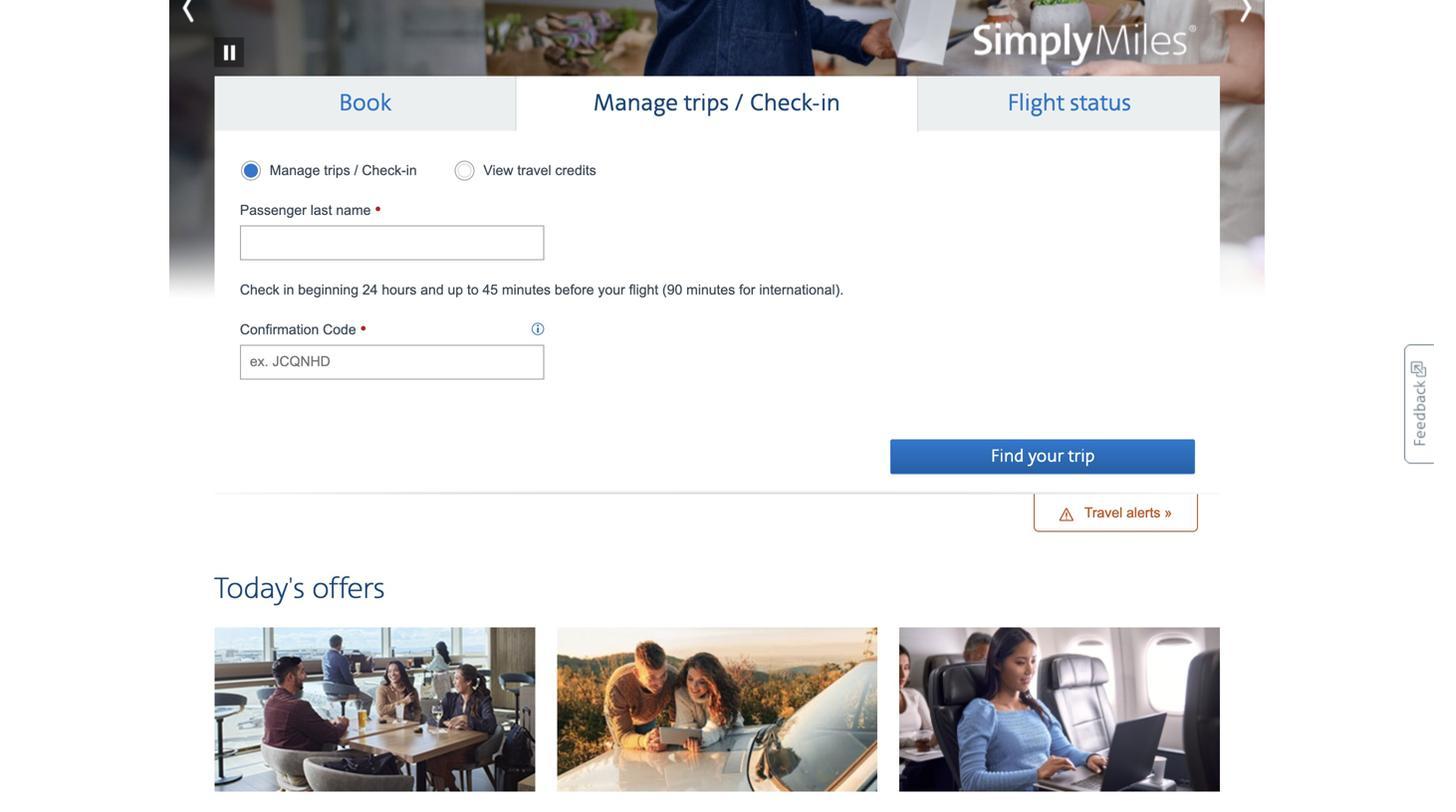 Task type: describe. For each thing, give the bounding box(es) containing it.
name
[[336, 203, 371, 218]]

check- inside option group
[[362, 163, 406, 178]]

flight
[[1007, 89, 1064, 118]]

0 vertical spatial check-
[[750, 89, 821, 118]]

next slide image
[[1175, 0, 1265, 33]]

view travel credits
[[483, 163, 596, 178]]

travel
[[1084, 506, 1123, 521]]

travel
[[517, 163, 551, 178]]

earn miles faster with simplymiles®. opens another site in a new window that may not meet accessibility guidelines. image
[[169, 0, 1265, 305]]

leave feedback, opens external site in new window image
[[1404, 345, 1434, 464]]

trips inside option group
[[324, 163, 350, 178]]

trips inside tab list
[[684, 89, 729, 118]]

offers
[[312, 572, 385, 608]]

your
[[598, 283, 625, 298]]

Confirmation Code text field
[[240, 345, 544, 380]]

manage trips / check-in inside option group
[[270, 163, 417, 178]]

passenger last name
[[240, 203, 375, 218]]

(90
[[662, 283, 682, 298]]

beginning
[[298, 283, 359, 298]]

up
[[448, 283, 463, 298]]

to
[[467, 283, 479, 298]]

2 minutes from the left
[[686, 283, 735, 298]]

international).
[[759, 283, 844, 298]]

for
[[739, 283, 755, 298]]

0 vertical spatial manage
[[593, 89, 678, 118]]

manage trips / check-in inside tab list
[[593, 89, 840, 118]]

last
[[310, 203, 332, 218]]

credits
[[555, 163, 596, 178]]

and
[[421, 283, 444, 298]]

previous slide image
[[169, 0, 259, 33]]

in inside option group
[[406, 163, 417, 178]]

book link
[[215, 76, 515, 131]]



Task type: vqa. For each thing, say whether or not it's contained in the screenshot.
bottom the security:
no



Task type: locate. For each thing, give the bounding box(es) containing it.
option group containing manage trips / check-in
[[240, 161, 1195, 181]]

24
[[362, 283, 378, 298]]

in
[[821, 89, 840, 118], [406, 163, 417, 178], [283, 283, 294, 298]]

view
[[483, 163, 513, 178]]

manage up credits
[[593, 89, 678, 118]]

None submit
[[891, 440, 1195, 475]]

2 vertical spatial in
[[283, 283, 294, 298]]

info image
[[531, 320, 544, 340]]

Passenger last name text field
[[240, 226, 544, 261]]

0 horizontal spatial trips
[[324, 163, 350, 178]]

0 horizontal spatial manage
[[270, 163, 320, 178]]

1 horizontal spatial in
[[406, 163, 417, 178]]

manage
[[593, 89, 678, 118], [270, 163, 320, 178]]

1 horizontal spatial manage
[[593, 89, 678, 118]]

1 horizontal spatial minutes
[[686, 283, 735, 298]]

pause slideshow image
[[214, 7, 244, 67]]

tab list
[[215, 76, 1220, 132]]

today's offers
[[214, 572, 385, 608]]

travel alerts link
[[1034, 495, 1198, 533]]

flight
[[629, 283, 658, 298]]

0 horizontal spatial manage trips / check-in
[[270, 163, 417, 178]]

check
[[240, 283, 279, 298]]

/ inside option group
[[354, 163, 358, 178]]

today's
[[214, 572, 305, 608]]

1 horizontal spatial check-
[[750, 89, 821, 118]]

required image right code
[[360, 320, 367, 340]]

trips
[[684, 89, 729, 118], [324, 163, 350, 178]]

confirmation code
[[240, 322, 360, 338]]

manage up passenger last name
[[270, 163, 320, 178]]

1 vertical spatial manage
[[270, 163, 320, 178]]

1 minutes from the left
[[502, 283, 551, 298]]

in inside tab list
[[821, 89, 840, 118]]

0 horizontal spatial minutes
[[502, 283, 551, 298]]

1 vertical spatial in
[[406, 163, 417, 178]]

manage trips / check-in link
[[516, 76, 917, 131]]

minutes right '45'
[[502, 283, 551, 298]]

1 vertical spatial trips
[[324, 163, 350, 178]]

/
[[734, 89, 744, 118], [354, 163, 358, 178]]

0 vertical spatial trips
[[684, 89, 729, 118]]

code
[[323, 322, 356, 338]]

0 vertical spatial required image
[[375, 201, 381, 221]]

0 horizontal spatial check-
[[362, 163, 406, 178]]

0 vertical spatial manage trips / check-in
[[593, 89, 840, 118]]

required image right name
[[375, 201, 381, 221]]

minutes left for
[[686, 283, 735, 298]]

1 vertical spatial manage trips / check-in
[[270, 163, 417, 178]]

book
[[339, 89, 391, 118]]

before
[[555, 283, 594, 298]]

1 vertical spatial check-
[[362, 163, 406, 178]]

travel alerts
[[1084, 506, 1161, 521]]

required image for confirmation code
[[360, 320, 367, 340]]

option group
[[240, 161, 1195, 181]]

required image
[[375, 201, 381, 221], [360, 320, 367, 340]]

0 vertical spatial /
[[734, 89, 744, 118]]

status
[[1070, 89, 1131, 118]]

confirmation
[[240, 322, 319, 338]]

1 horizontal spatial manage trips / check-in
[[593, 89, 840, 118]]

1 vertical spatial required image
[[360, 320, 367, 340]]

0 horizontal spatial required image
[[360, 320, 367, 340]]

1 horizontal spatial trips
[[684, 89, 729, 118]]

manage trips / check-in
[[593, 89, 840, 118], [270, 163, 417, 178]]

passenger
[[240, 203, 307, 218]]

0 horizontal spatial in
[[283, 283, 294, 298]]

1 vertical spatial /
[[354, 163, 358, 178]]

required image for passenger last name
[[375, 201, 381, 221]]

alerts
[[1126, 506, 1161, 521]]

flight status
[[1007, 89, 1131, 118]]

0 horizontal spatial /
[[354, 163, 358, 178]]

check-
[[750, 89, 821, 118], [362, 163, 406, 178]]

1 horizontal spatial required image
[[375, 201, 381, 221]]

1 horizontal spatial /
[[734, 89, 744, 118]]

45
[[483, 283, 498, 298]]

tab list containing book
[[215, 76, 1220, 132]]

hours
[[382, 283, 417, 298]]

flight status link
[[918, 76, 1220, 131]]

check in beginning 24 hours and up to 45 minutes before your flight (90 minutes for international).
[[240, 283, 844, 298]]

0 vertical spatial in
[[821, 89, 840, 118]]

minutes
[[502, 283, 551, 298], [686, 283, 735, 298]]

2 horizontal spatial in
[[821, 89, 840, 118]]



